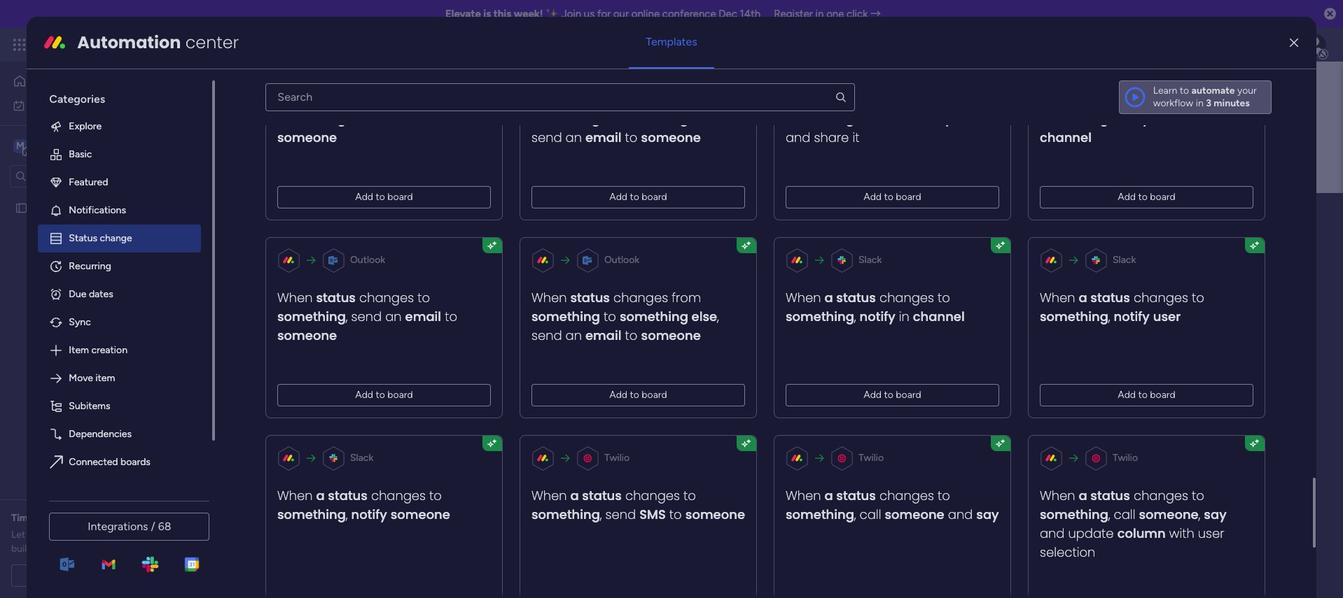 Task type: locate. For each thing, give the bounding box(es) containing it.
item
[[95, 372, 115, 384]]

workspace
[[59, 139, 115, 152], [409, 198, 529, 230], [368, 233, 416, 244], [485, 316, 533, 328]]

call for ,
[[1114, 506, 1136, 524]]

a inside when a status changes to something , call someone and say
[[825, 487, 833, 505]]

status change option
[[38, 225, 201, 253]]

call inside when a status changes to something , call someone , say and update column
[[1114, 506, 1136, 524]]

main workspace
[[32, 139, 115, 152], [349, 198, 529, 230]]

send
[[351, 110, 382, 127], [532, 129, 562, 146], [351, 308, 382, 325], [532, 327, 562, 344], [606, 506, 636, 524]]

someone inside when a status changes to something , send sms to someone
[[686, 506, 745, 524]]

notify
[[1114, 110, 1150, 127], [860, 308, 896, 325], [1114, 308, 1150, 325], [351, 506, 387, 524]]

1 from from the top
[[672, 91, 701, 108]]

status inside when a status changes to something , notify in channel
[[837, 289, 876, 307]]

your
[[1237, 85, 1257, 97]]

send inside when status changes to something , send an email to someone
[[351, 308, 382, 325]]

and
[[786, 129, 811, 146], [297, 316, 313, 328], [948, 506, 973, 524], [1040, 525, 1065, 543]]

0 vertical spatial from
[[672, 91, 701, 108]]

outlook for changes to
[[350, 254, 385, 266]]

main workspace up the description
[[349, 198, 529, 230]]

say for and
[[977, 506, 999, 524]]

brad klo image
[[1304, 34, 1326, 56]]

changes inside changes to something , send an email to someone
[[360, 91, 414, 108]]

when
[[278, 91, 316, 108], [532, 91, 571, 108], [786, 91, 821, 108], [278, 289, 313, 307], [532, 289, 567, 307], [786, 289, 821, 307], [1040, 289, 1075, 307], [278, 487, 313, 505], [532, 487, 567, 505], [786, 487, 821, 505], [1040, 487, 1075, 505]]

main
[[32, 139, 57, 152], [349, 198, 403, 230]]

2 outlook from the left
[[605, 254, 640, 266]]

email to someone down 'changes from something to something else' on the top of page
[[586, 129, 701, 146]]

meeting
[[97, 570, 133, 582]]

2 call from the left
[[1114, 506, 1136, 524]]

status inside when a status changes to something , call someone and say
[[837, 487, 876, 505]]

slack up when a status changes to something , notify user
[[1113, 254, 1136, 266]]

review up "of"
[[80, 529, 109, 541]]

boards right recent
[[303, 282, 337, 296]]

1 vertical spatial email to someone
[[586, 327, 701, 344]]

1 vertical spatial from
[[672, 289, 701, 307]]

an inside when status changes to something , send an email to someone
[[385, 308, 402, 325]]

0 horizontal spatial main
[[32, 139, 57, 152]]

2 horizontal spatial twilio
[[1113, 452, 1138, 464]]

a inside when a status changes to something , notify user
[[1079, 289, 1088, 307]]

a for when a status changes to something , notify someone
[[316, 487, 325, 505]]

when something , create a new post and share it
[[786, 91, 974, 146]]

outlook up when status changes from something to something else
[[605, 254, 640, 266]]

changes inside 'changes to something , notify team in channel'
[[1134, 91, 1189, 108]]

0 horizontal spatial main workspace
[[32, 139, 115, 152]]

when inside when status changes to something , send an email to someone
[[278, 289, 313, 307]]

due
[[69, 288, 86, 300]]

to inside when a status changes to something , notify someone
[[430, 487, 442, 505]]

recurring
[[69, 260, 111, 272]]

to inside 'changes to something , notify team in channel'
[[1192, 91, 1205, 108]]

slack
[[859, 254, 882, 266], [1113, 254, 1136, 266], [350, 452, 374, 464]]

this right recently
[[467, 316, 483, 328]]

featured option
[[38, 169, 201, 197]]

to inside when a status changes to something , notify user
[[1192, 289, 1205, 307]]

status inside when a status changes to something , send sms to someone
[[582, 487, 622, 505]]

my work button
[[8, 94, 151, 117]]

1 horizontal spatial boards
[[303, 282, 337, 296]]

an
[[385, 110, 402, 127], [566, 129, 582, 146], [385, 308, 402, 325], [566, 327, 582, 344], [51, 513, 62, 524]]

, send an
[[532, 110, 719, 146], [532, 308, 719, 344]]

from inside 'changes from something to something else'
[[672, 91, 701, 108]]

0 horizontal spatial boards
[[120, 456, 150, 468]]

1 vertical spatial for
[[36, 513, 49, 524]]

move item
[[69, 372, 115, 384]]

main workspace down explore
[[32, 139, 115, 152]]

when inside when a status changes to something , notify in channel
[[786, 289, 821, 307]]

this
[[494, 8, 511, 20], [467, 316, 483, 328]]

0 vertical spatial boards
[[303, 282, 337, 296]]

basic option
[[38, 141, 201, 169]]

user
[[1153, 308, 1181, 325], [1198, 525, 1225, 543]]

, inside when a status changes to something , call someone and say
[[854, 506, 856, 524]]

for right us
[[597, 8, 611, 20]]

workflow
[[1153, 97, 1193, 109]]

Search in workspace field
[[29, 168, 117, 184]]

1 call from the left
[[860, 506, 881, 524]]

a inside when a status changes to something , send sms to someone
[[571, 487, 579, 505]]

1 else from the top
[[692, 110, 717, 127]]

to
[[1180, 85, 1189, 97], [418, 91, 430, 108], [1192, 91, 1205, 108], [445, 110, 458, 127], [604, 110, 616, 127], [625, 129, 638, 146], [376, 191, 385, 203], [630, 191, 640, 203], [884, 191, 894, 203], [1139, 191, 1148, 203], [418, 289, 430, 307], [938, 289, 950, 307], [1192, 289, 1205, 307], [445, 308, 458, 325], [604, 308, 616, 325], [625, 327, 638, 344], [376, 389, 385, 401], [630, 389, 640, 401], [884, 389, 894, 401], [1139, 389, 1148, 401], [430, 487, 442, 505], [684, 487, 696, 505], [938, 487, 950, 505], [1192, 487, 1205, 505], [670, 506, 682, 524]]

1 outlook from the left
[[350, 254, 385, 266]]

changes
[[360, 91, 414, 108], [614, 91, 668, 108], [1134, 91, 1189, 108], [360, 289, 414, 307], [614, 289, 668, 307], [880, 289, 934, 307], [1134, 289, 1189, 307], [371, 487, 426, 505], [626, 487, 680, 505], [880, 487, 934, 505], [1134, 487, 1189, 505]]

1 say from the left
[[977, 506, 999, 524]]

call inside when a status changes to something , call someone and say
[[860, 506, 881, 524]]

in inside your workflow in
[[1196, 97, 1204, 109]]

twilio
[[605, 452, 630, 464], [859, 452, 884, 464], [1113, 452, 1138, 464]]

0 horizontal spatial work
[[47, 99, 68, 111]]

1 vertical spatial option
[[38, 477, 201, 505]]

click
[[847, 8, 868, 20]]

2 twilio from the left
[[859, 452, 884, 464]]

0 horizontal spatial our
[[28, 529, 42, 541]]

0 horizontal spatial call
[[860, 506, 881, 524]]

far.
[[46, 543, 60, 555]]

something inside changes to something , send an email to someone
[[278, 110, 346, 127]]

0 horizontal spatial slack
[[350, 452, 374, 464]]

monday
[[62, 36, 110, 53]]

test list box
[[0, 193, 179, 409]]

of
[[84, 543, 93, 555]]

dec
[[719, 8, 737, 20]]

status for when a status changes to something , send sms to someone
[[582, 487, 622, 505]]

status inside when status changes to something , send an email to someone
[[316, 289, 356, 307]]

boards inside option
[[120, 456, 150, 468]]

public board image
[[265, 347, 280, 362]]

68
[[158, 520, 171, 534]]

work for monday
[[113, 36, 138, 53]]

option inside categories list box
[[38, 477, 201, 505]]

option down featured
[[0, 195, 179, 198]]

dependencies
[[69, 428, 132, 440]]

1 horizontal spatial user
[[1198, 525, 1225, 543]]

online
[[631, 8, 660, 20]]

selection
[[1040, 544, 1096, 561]]

work inside button
[[47, 99, 68, 111]]

explore
[[69, 120, 102, 132]]

monday work management
[[62, 36, 218, 53]]

with
[[1170, 525, 1195, 543]]

, inside when a status changes to something , notify someone
[[346, 506, 348, 524]]

notify inside when a status changes to something , notify in channel
[[860, 308, 896, 325]]

an inside changes to something , send an email to someone
[[385, 110, 402, 127]]

option
[[0, 195, 179, 198], [38, 477, 201, 505]]

2 email to someone from the top
[[586, 327, 701, 344]]

twilio up when a status changes to something , call someone and say at the right bottom
[[859, 452, 884, 464]]

for right time
[[36, 513, 49, 524]]

, inside changes to something , send an email to someone
[[346, 110, 348, 127]]

learn to automate
[[1153, 85, 1235, 97]]

add
[[355, 191, 374, 203], [610, 191, 628, 203], [864, 191, 882, 203], [1118, 191, 1136, 203], [348, 233, 366, 244], [355, 389, 374, 401], [610, 389, 628, 401], [864, 389, 882, 401], [1118, 389, 1136, 401]]

1 vertical spatial work
[[47, 99, 68, 111]]

dependencies option
[[38, 421, 201, 449]]

1 twilio from the left
[[605, 452, 630, 464]]

0 vertical spatial main
[[32, 139, 57, 152]]

say inside when a status changes to something , call someone and say
[[977, 506, 999, 524]]

status inside when a status changes to something , call someone , say and update column
[[1091, 487, 1130, 505]]

2 from from the top
[[672, 289, 701, 307]]

0 horizontal spatial outlook
[[350, 254, 385, 266]]

0 vertical spatial user
[[1153, 308, 1181, 325]]

dashboards
[[315, 316, 366, 328]]

0 vertical spatial main workspace
[[32, 139, 115, 152]]

1 vertical spatial , send an
[[532, 308, 719, 344]]

1 vertical spatial our
[[28, 529, 42, 541]]

main right workspace icon
[[32, 139, 57, 152]]

1 , send an from the top
[[532, 110, 719, 146]]

learn
[[1153, 85, 1177, 97]]

a inside when a status changes to something , notify someone
[[316, 487, 325, 505]]

when inside when status changes from something to something else
[[532, 289, 567, 307]]

boards
[[303, 282, 337, 296], [120, 456, 150, 468]]

0 vertical spatial email to someone
[[586, 129, 701, 146]]

2 else from the top
[[692, 308, 717, 325]]

a for when a status changes to something , call someone and say
[[825, 487, 833, 505]]

main up add workspace description
[[349, 198, 403, 230]]

status
[[316, 289, 356, 307], [571, 289, 610, 307], [837, 289, 876, 307], [1091, 289, 1130, 307], [328, 487, 368, 505], [582, 487, 622, 505], [837, 487, 876, 505], [1091, 487, 1130, 505]]

None search field
[[266, 83, 855, 111]]

status inside when a status changes to something , notify user
[[1091, 289, 1130, 307]]

when a status changes to something , call someone and say
[[786, 487, 999, 524]]

1 horizontal spatial outlook
[[605, 254, 640, 266]]

add to board button
[[278, 186, 491, 209], [532, 186, 745, 209], [786, 186, 1000, 209], [1040, 186, 1254, 209], [278, 384, 491, 407], [532, 384, 745, 407], [786, 384, 1000, 407], [1040, 384, 1254, 407]]

twilio for send
[[605, 452, 630, 464]]

move item option
[[38, 365, 201, 393]]

1 vertical spatial else
[[692, 308, 717, 325]]

a for when a status changes to something , send sms to someone
[[571, 487, 579, 505]]

1 horizontal spatial call
[[1114, 506, 1136, 524]]

1 vertical spatial main
[[349, 198, 403, 230]]

email inside changes to something , send an email to someone
[[405, 110, 441, 127]]

1 horizontal spatial for
[[597, 8, 611, 20]]

0 horizontal spatial channel
[[913, 308, 965, 325]]

2 horizontal spatial slack
[[1113, 254, 1136, 266]]

a for when a status changes to something , notify in channel
[[825, 289, 833, 307]]

a for when a status changes to something , call someone , say and update column
[[1079, 487, 1088, 505]]

outlook
[[350, 254, 385, 266], [605, 254, 640, 266]]

outlook up members
[[350, 254, 385, 266]]

for
[[597, 8, 611, 20], [36, 513, 49, 524]]

notify inside when a status changes to something , notify user
[[1114, 308, 1150, 325]]

0 vertical spatial work
[[113, 36, 138, 53]]

home button
[[8, 70, 151, 92]]

say inside when a status changes to something , call someone , say and update column
[[1204, 506, 1227, 524]]

categories list box
[[38, 80, 215, 505]]

post
[[946, 110, 974, 127]]

item creation
[[69, 344, 127, 356]]

something inside when a status changes to something , notify in channel
[[786, 308, 854, 325]]

twilio up when a status changes to something , call someone , say and update column
[[1113, 452, 1138, 464]]

1 horizontal spatial twilio
[[859, 452, 884, 464]]

sms
[[640, 506, 666, 524]]

and inside the when something , create a new post and share it
[[786, 129, 811, 146]]

1 horizontal spatial main
[[349, 198, 403, 230]]

in
[[816, 8, 824, 20], [1196, 97, 1204, 109], [1191, 110, 1202, 127], [899, 308, 910, 325], [457, 316, 465, 328]]

0 vertical spatial else
[[692, 110, 717, 127]]

0 horizontal spatial twilio
[[605, 452, 630, 464]]

work right monday
[[113, 36, 138, 53]]

user inside when a status changes to something , notify user
[[1153, 308, 1181, 325]]

0 horizontal spatial user
[[1153, 308, 1181, 325]]

changes inside when a status changes to something , notify user
[[1134, 289, 1189, 307]]

boards down dependencies option
[[120, 456, 150, 468]]

when inside when a status changes to something , call someone and say
[[786, 487, 821, 505]]

1 horizontal spatial say
[[1204, 506, 1227, 524]]

1 vertical spatial user
[[1198, 525, 1225, 543]]

changes to something , send an email to someone
[[278, 91, 458, 146]]

,
[[346, 110, 348, 127], [717, 110, 719, 127], [854, 110, 856, 127], [1109, 110, 1110, 127], [346, 308, 348, 325], [717, 308, 719, 325], [854, 308, 856, 325], [1109, 308, 1110, 325], [346, 506, 348, 524], [600, 506, 602, 524], [854, 506, 856, 524], [1109, 506, 1110, 524], [1199, 506, 1201, 524]]

0 horizontal spatial this
[[467, 316, 483, 328]]

integrations / 68 button
[[49, 513, 210, 541]]

this right the is
[[494, 8, 511, 20]]

our left online
[[613, 8, 629, 20]]

main workspace inside workspace selection element
[[32, 139, 115, 152]]

call
[[860, 506, 881, 524], [1114, 506, 1136, 524]]

something inside when a status changes to something , call someone , say and update column
[[1040, 506, 1109, 524]]

1 vertical spatial channel
[[913, 308, 965, 325]]

0 vertical spatial option
[[0, 195, 179, 198]]

email inside when status changes to something , send an email to someone
[[405, 308, 441, 325]]

charge
[[95, 543, 126, 555]]

option down connected boards
[[38, 477, 201, 505]]

0 vertical spatial , send an
[[532, 110, 719, 146]]

1 horizontal spatial slack
[[859, 254, 882, 266]]

week!
[[514, 8, 543, 20]]

when a status changes to something , send sms to someone
[[532, 487, 745, 524]]

review up what
[[96, 513, 127, 524]]

else inside when status changes from something to something else
[[692, 308, 717, 325]]

1 vertical spatial this
[[467, 316, 483, 328]]

email
[[405, 110, 441, 127], [586, 129, 622, 146], [405, 308, 441, 325], [586, 327, 622, 344]]

0 vertical spatial our
[[613, 8, 629, 20]]

email to someone down when status changes from something to something else
[[586, 327, 701, 344]]

1 horizontal spatial main workspace
[[349, 198, 529, 230]]

changes inside when status changes to something , send an email to someone
[[360, 289, 414, 307]]

work right 'my'
[[47, 99, 68, 111]]

integrations
[[88, 520, 148, 534]]

0 vertical spatial channel
[[1040, 129, 1092, 146]]

1 horizontal spatial channel
[[1040, 129, 1092, 146]]

email to someone
[[586, 129, 701, 146], [586, 327, 701, 344]]

from
[[672, 91, 701, 108], [672, 289, 701, 307]]

0 horizontal spatial say
[[977, 506, 999, 524]]

a inside when a status changes to something , notify in channel
[[825, 289, 833, 307]]

something
[[278, 110, 346, 127], [532, 110, 600, 127], [620, 110, 688, 127], [786, 110, 854, 127], [1040, 110, 1109, 127], [278, 308, 346, 325], [532, 308, 600, 325], [620, 308, 688, 325], [786, 308, 854, 325], [1040, 308, 1109, 325], [278, 506, 346, 524], [532, 506, 600, 524], [786, 506, 854, 524], [1040, 506, 1109, 524]]

status for when a status changes to something , notify someone
[[328, 487, 368, 505]]

3 twilio from the left
[[1113, 452, 1138, 464]]

one
[[826, 8, 844, 20]]

our up so
[[28, 529, 42, 541]]

a inside button
[[89, 570, 94, 582]]

review
[[96, 513, 127, 524], [80, 529, 109, 541]]

1 vertical spatial review
[[80, 529, 109, 541]]

twilio up when a status changes to something , send sms to someone
[[605, 452, 630, 464]]

notify for when a status changes to something , notify in channel
[[860, 308, 896, 325]]

Search for a column type search field
[[266, 83, 855, 111]]

0 horizontal spatial for
[[36, 513, 49, 524]]

from inside when status changes from something to something else
[[672, 289, 701, 307]]

board
[[388, 191, 413, 203], [642, 191, 667, 203], [896, 191, 922, 203], [1150, 191, 1176, 203], [388, 389, 413, 401], [642, 389, 667, 401], [896, 389, 922, 401], [1150, 389, 1176, 401]]

schedule a meeting button
[[11, 565, 167, 588]]

1 vertical spatial boards
[[120, 456, 150, 468]]

else
[[692, 110, 717, 127], [692, 308, 717, 325]]

1 horizontal spatial work
[[113, 36, 138, 53]]

slack up when a status changes to something , notify someone
[[350, 452, 374, 464]]

1 horizontal spatial our
[[613, 8, 629, 20]]

changes inside when a status changes to something , send sms to someone
[[626, 487, 680, 505]]

someone
[[278, 129, 337, 146], [641, 129, 701, 146], [278, 327, 337, 344], [641, 327, 701, 344], [391, 506, 450, 524], [686, 506, 745, 524], [885, 506, 945, 524], [1139, 506, 1199, 524]]

a inside when a status changes to something , call someone , say and update column
[[1079, 487, 1088, 505]]

when a status changes to something , notify someone
[[278, 487, 450, 524]]

2 say from the left
[[1204, 506, 1227, 524]]

channel
[[1040, 129, 1092, 146], [913, 308, 965, 325]]

slack up when a status changes to something , notify in channel
[[859, 254, 882, 266]]

0 vertical spatial for
[[597, 8, 611, 20]]

1 horizontal spatial this
[[494, 8, 511, 20]]



Task type: vqa. For each thing, say whether or not it's contained in the screenshot.
The Charge
yes



Task type: describe. For each thing, give the bounding box(es) containing it.
register in one click → link
[[774, 8, 881, 20]]

our inside time for an expert review let our experts review what you've built so far. free of charge
[[28, 529, 42, 541]]

update
[[1068, 525, 1114, 543]]

and inside when a status changes to something , call someone , say and update column
[[1040, 525, 1065, 543]]

to inside when a status changes to something , notify in channel
[[938, 289, 950, 307]]

categories heading
[[38, 80, 201, 113]]

an inside time for an expert review let our experts review what you've built so far. free of charge
[[51, 513, 62, 524]]

minutes
[[1214, 97, 1250, 109]]

new
[[916, 110, 942, 127]]

someone inside when status changes to something , send an email to someone
[[278, 327, 337, 344]]

automation
[[77, 31, 181, 54]]

something inside when status changes to something , send an email to someone
[[278, 308, 346, 325]]

notifications option
[[38, 197, 201, 225]]

, inside when a status changes to something , notify user
[[1109, 308, 1110, 325]]

when a status changes to something , notify in channel
[[786, 289, 965, 325]]

2 , send an from the top
[[532, 308, 719, 344]]

test
[[33, 202, 51, 214]]

slack for when a status changes to something , notify someone
[[350, 452, 374, 464]]

explore option
[[38, 113, 201, 141]]

move
[[69, 372, 93, 384]]

center
[[185, 31, 239, 54]]

someone inside changes to something , send an email to someone
[[278, 129, 337, 146]]

channel inside 'changes to something , notify team in channel'
[[1040, 129, 1092, 146]]

is
[[483, 8, 491, 20]]

add workspace description
[[348, 233, 468, 244]]

time
[[11, 513, 33, 524]]

something inside 'changes to something , notify team in channel'
[[1040, 110, 1109, 127]]

user inside with user selection
[[1198, 525, 1225, 543]]

3 minutes
[[1206, 97, 1250, 109]]

subitems
[[69, 400, 110, 412]]

in inside 'changes to something , notify team in channel'
[[1191, 110, 1202, 127]]

public board image
[[15, 201, 28, 215]]

description
[[418, 233, 468, 244]]

changes from something to something else
[[532, 91, 717, 127]]

search image
[[834, 91, 847, 104]]

schedule
[[46, 570, 87, 582]]

see
[[245, 39, 262, 50]]

someone inside when a status changes to something , call someone , say and update column
[[1139, 506, 1199, 524]]

to inside 'changes from something to something else'
[[604, 110, 616, 127]]

changes inside when a status changes to something , call someone , say and update column
[[1134, 487, 1189, 505]]

us
[[584, 8, 595, 20]]

call for and
[[860, 506, 881, 524]]

say for ,
[[1204, 506, 1227, 524]]

free
[[62, 543, 81, 555]]

conference
[[662, 8, 716, 20]]

notify for when a status changes to something , notify someone
[[351, 506, 387, 524]]

, inside 'changes to something , notify team in channel'
[[1109, 110, 1110, 127]]

you
[[369, 316, 385, 328]]

column
[[1118, 525, 1166, 543]]

m
[[16, 140, 24, 152]]

connected
[[69, 456, 118, 468]]

changes inside when status changes from something to something else
[[614, 289, 668, 307]]

expert
[[64, 513, 94, 524]]

members
[[354, 282, 401, 296]]

featured
[[69, 176, 108, 188]]

my work
[[31, 99, 68, 111]]

sync option
[[38, 309, 201, 337]]

join
[[562, 8, 581, 20]]

a for when a status changes to something , notify user
[[1079, 289, 1088, 307]]

creation
[[91, 344, 127, 356]]

categories
[[49, 92, 105, 106]]

to inside when status changes from something to something else
[[604, 308, 616, 325]]

0 vertical spatial review
[[96, 513, 127, 524]]

when inside the when something , create a new post and share it
[[786, 91, 821, 108]]

automation  center image
[[44, 31, 66, 54]]

, inside when status changes to something , send an email to someone
[[346, 308, 348, 325]]

something inside when a status changes to something , notify user
[[1040, 308, 1109, 325]]

status inside when status changes from something to something else
[[571, 289, 610, 307]]

someone inside when a status changes to something , call someone and say
[[885, 506, 945, 524]]

workspace image
[[13, 138, 27, 154]]

subitems option
[[38, 393, 201, 421]]

connected boards option
[[38, 449, 201, 477]]

a inside the when something , create a new post and share it
[[904, 110, 913, 127]]

changes to something , notify team in channel
[[1040, 91, 1205, 146]]

changes inside when a status changes to something , notify someone
[[371, 487, 426, 505]]

status for when a status changes to something , notify user
[[1091, 289, 1130, 307]]

and inside when a status changes to something , call someone and say
[[948, 506, 973, 524]]

register in one click →
[[774, 8, 881, 20]]

share
[[814, 129, 849, 146]]

team
[[1153, 110, 1187, 127]]

time for an expert review let our experts review what you've built so far. free of charge
[[11, 513, 164, 555]]

changes inside when a status changes to something , notify in channel
[[880, 289, 934, 307]]

Main workspace field
[[346, 198, 1286, 230]]

status for when a status changes to something , notify in channel
[[837, 289, 876, 307]]

channel inside when a status changes to something , notify in channel
[[913, 308, 965, 325]]

see plans
[[245, 39, 287, 50]]

recently
[[419, 316, 454, 328]]

14th
[[740, 8, 761, 20]]

basic
[[69, 148, 92, 160]]

workspace selection element
[[13, 138, 117, 156]]

my
[[31, 99, 44, 111]]

item
[[69, 344, 89, 356]]

slack for when a status changes to something , notify user
[[1113, 254, 1136, 266]]

recent
[[264, 282, 300, 296]]

when status changes to something , send an email to someone
[[278, 289, 458, 344]]

changes inside 'changes from something to something else'
[[614, 91, 668, 108]]

for inside time for an expert review let our experts review what you've built so far. free of charge
[[36, 513, 49, 524]]

0 vertical spatial this
[[494, 8, 511, 20]]

sync
[[69, 316, 91, 328]]

notify inside 'changes to something , notify team in channel'
[[1114, 110, 1150, 127]]

you've
[[135, 529, 164, 541]]

register
[[774, 8, 813, 20]]

send inside when a status changes to something , send sms to someone
[[606, 506, 636, 524]]

when inside when a status changes to something , notify someone
[[278, 487, 313, 505]]

, inside the when something , create a new post and share it
[[854, 110, 856, 127]]

boards for connected boards
[[120, 456, 150, 468]]

item creation option
[[38, 337, 201, 365]]

when inside when a status changes to something , call someone , say and update column
[[1040, 487, 1075, 505]]

recent boards
[[264, 282, 337, 296]]

boards
[[264, 316, 294, 328]]

automation center
[[77, 31, 239, 54]]

elevate
[[445, 8, 481, 20]]

what
[[111, 529, 133, 541]]

plans
[[264, 39, 287, 50]]

something inside when a status changes to something , send sms to someone
[[532, 506, 600, 524]]

something inside when a status changes to something , notify someone
[[278, 506, 346, 524]]

changes inside when a status changes to something , call someone and say
[[880, 487, 934, 505]]

, inside when a status changes to something , send sms to someone
[[600, 506, 602, 524]]

status for when a status changes to something , call someone and say
[[837, 487, 876, 505]]

integrations / 68
[[88, 520, 171, 534]]

boards for recent boards
[[303, 282, 337, 296]]

status change
[[69, 232, 132, 244]]

due dates
[[69, 288, 113, 300]]

status for when a status changes to something , call someone , say and update column
[[1091, 487, 1130, 505]]

something inside when a status changes to something , call someone and say
[[786, 506, 854, 524]]

experts
[[45, 529, 77, 541]]

send inside changes to something , send an email to someone
[[351, 110, 382, 127]]

someone inside when a status changes to something , notify someone
[[391, 506, 450, 524]]

/
[[151, 520, 155, 534]]

help button
[[1224, 559, 1273, 582]]

connected boards
[[69, 456, 150, 468]]

1 email to someone from the top
[[586, 129, 701, 146]]

3
[[1206, 97, 1211, 109]]

built
[[11, 543, 31, 555]]

due dates option
[[38, 281, 201, 309]]

home
[[32, 75, 59, 87]]

outlook for changes from
[[605, 254, 640, 266]]

status
[[69, 232, 97, 244]]

something inside the when something , create a new post and share it
[[786, 110, 854, 127]]

with user selection
[[1040, 525, 1225, 561]]

work for my
[[47, 99, 68, 111]]

main inside workspace selection element
[[32, 139, 57, 152]]

twilio for call
[[859, 452, 884, 464]]

a for schedule a meeting
[[89, 570, 94, 582]]

→
[[870, 8, 881, 20]]

your workflow in
[[1153, 85, 1257, 109]]

boards and dashboards you visited recently in this workspace
[[264, 316, 533, 328]]

✨
[[546, 8, 559, 20]]

in inside when a status changes to something , notify in channel
[[899, 308, 910, 325]]

when inside when a status changes to something , send sms to someone
[[532, 487, 567, 505]]

, inside when a status changes to something , notify in channel
[[854, 308, 856, 325]]

visited
[[387, 316, 416, 328]]

permissions
[[417, 282, 477, 296]]

notify for when a status changes to something , notify user
[[1114, 308, 1150, 325]]

change
[[100, 232, 132, 244]]

elevate is this week! ✨ join us for our online conference dec 14th
[[445, 8, 761, 20]]

recurring option
[[38, 253, 201, 281]]

else inside 'changes from something to something else'
[[692, 110, 717, 127]]

to inside when a status changes to something , call someone , say and update column
[[1192, 487, 1205, 505]]

when inside when a status changes to something , notify user
[[1040, 289, 1075, 307]]

to inside when a status changes to something , call someone and say
[[938, 487, 950, 505]]

select product image
[[13, 38, 27, 52]]

automate
[[1191, 85, 1235, 97]]

1 vertical spatial main workspace
[[349, 198, 529, 230]]



